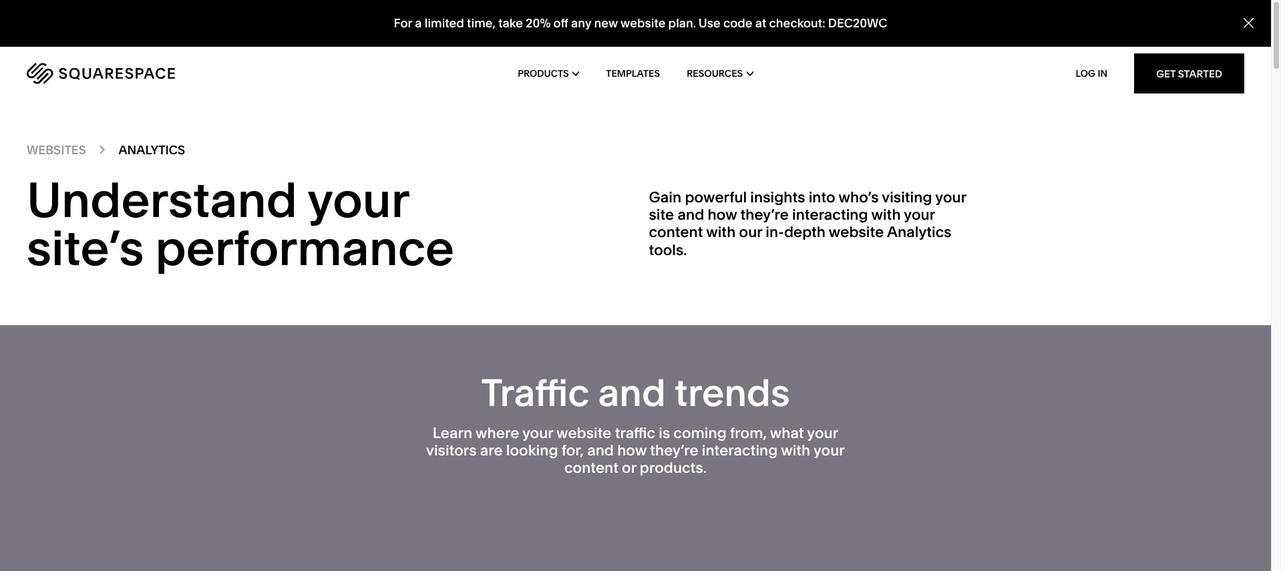 Task type: locate. For each thing, give the bounding box(es) containing it.
log
[[1076, 68, 1096, 80]]

1 vertical spatial they're
[[650, 442, 699, 460]]

0 horizontal spatial how
[[618, 442, 647, 460]]

is
[[659, 424, 671, 442]]

analytics up understand
[[119, 142, 185, 158]]

for
[[394, 16, 412, 31]]

new
[[595, 16, 618, 31]]

are
[[480, 442, 503, 460]]

1 horizontal spatial content
[[649, 224, 703, 242]]

0 horizontal spatial they're
[[650, 442, 699, 460]]

site's
[[27, 218, 144, 277]]

content down gain
[[649, 224, 703, 242]]

website inside gain powerful insights into who's visiting your site and how they're interacting with your content with our in-depth website analytics tools.
[[829, 224, 884, 242]]

and right for,
[[588, 442, 614, 460]]

resources
[[687, 68, 743, 80]]

your inside the understand your site's performance
[[308, 170, 409, 229]]

get started
[[1157, 67, 1223, 80]]

analytics down visiting
[[888, 224, 952, 242]]

website inside learn where your website traffic is coming from, what your visitors are looking for, and how they're interacting with your content or products.
[[557, 424, 612, 442]]

websites link
[[27, 142, 86, 158]]

0 horizontal spatial website
[[557, 424, 612, 442]]

gain
[[649, 188, 682, 206]]

1 horizontal spatial analytics
[[888, 224, 952, 242]]

0 vertical spatial analytics
[[119, 142, 185, 158]]

and
[[678, 206, 705, 224], [599, 370, 666, 415], [588, 442, 614, 460]]

website
[[621, 16, 666, 31], [829, 224, 884, 242], [557, 424, 612, 442]]

they're inside gain powerful insights into who's visiting your site and how they're interacting with your content with our in-depth website analytics tools.
[[741, 206, 789, 224]]

with inside learn where your website traffic is coming from, what your visitors are looking for, and how they're interacting with your content or products.
[[781, 442, 811, 460]]

content
[[649, 224, 703, 242], [565, 459, 619, 477]]

with right into
[[872, 206, 901, 224]]

website down who's
[[829, 224, 884, 242]]

content inside learn where your website traffic is coming from, what your visitors are looking for, and how they're interacting with your content or products.
[[565, 459, 619, 477]]

2 vertical spatial and
[[588, 442, 614, 460]]

how
[[708, 206, 737, 224], [618, 442, 647, 460]]

0 vertical spatial interacting
[[793, 206, 869, 224]]

our
[[740, 224, 763, 242]]

0 vertical spatial and
[[678, 206, 705, 224]]

1 horizontal spatial interacting
[[793, 206, 869, 224]]

2 horizontal spatial website
[[829, 224, 884, 242]]

products button
[[518, 47, 580, 100]]

website left traffic
[[557, 424, 612, 442]]

templates link
[[606, 47, 660, 100]]

your
[[308, 170, 409, 229], [936, 188, 967, 206], [905, 206, 935, 224], [523, 424, 554, 442], [808, 424, 839, 442], [814, 442, 845, 460]]

content left or
[[565, 459, 619, 477]]

with right from,
[[781, 442, 811, 460]]

get started link
[[1135, 53, 1245, 94]]

1 horizontal spatial with
[[781, 442, 811, 460]]

1 vertical spatial website
[[829, 224, 884, 242]]

1 horizontal spatial how
[[708, 206, 737, 224]]

0 vertical spatial how
[[708, 206, 737, 224]]

coming
[[674, 424, 727, 442]]

0 horizontal spatial content
[[565, 459, 619, 477]]

analytics
[[119, 142, 185, 158], [888, 224, 952, 242]]

and right site
[[678, 206, 705, 224]]

analytics inside gain powerful insights into who's visiting your site and how they're interacting with your content with our in-depth website analytics tools.
[[888, 224, 952, 242]]

trends
[[675, 370, 791, 415]]

content inside gain powerful insights into who's visiting your site and how they're interacting with your content with our in-depth website analytics tools.
[[649, 224, 703, 242]]

log             in
[[1076, 68, 1108, 80]]

20%
[[526, 16, 551, 31]]

0 horizontal spatial with
[[707, 224, 736, 242]]

1 horizontal spatial they're
[[741, 206, 789, 224]]

products.
[[640, 459, 707, 477]]

1 vertical spatial how
[[618, 442, 647, 460]]

any
[[572, 16, 592, 31]]

how left is
[[618, 442, 647, 460]]

2 vertical spatial website
[[557, 424, 612, 442]]

squarespace logo image
[[27, 63, 175, 84]]

understand
[[27, 170, 297, 229]]

0 horizontal spatial interacting
[[702, 442, 778, 460]]

they're
[[741, 206, 789, 224], [650, 442, 699, 460]]

learn where your website traffic is coming from, what your visitors are looking for, and how they're interacting with your content or products.
[[427, 424, 845, 477]]

with left our
[[707, 224, 736, 242]]

they're inside learn where your website traffic is coming from, what your visitors are looking for, and how they're interacting with your content or products.
[[650, 442, 699, 460]]

performance
[[155, 218, 455, 277]]

and up traffic
[[599, 370, 666, 415]]

website right new
[[621, 16, 666, 31]]

into
[[809, 188, 836, 206]]

how left our
[[708, 206, 737, 224]]

interacting
[[793, 206, 869, 224], [702, 442, 778, 460]]

0 vertical spatial website
[[621, 16, 666, 31]]

1 vertical spatial interacting
[[702, 442, 778, 460]]

resources button
[[687, 47, 754, 100]]

how inside learn where your website traffic is coming from, what your visitors are looking for, and how they're interacting with your content or products.
[[618, 442, 647, 460]]

powerful
[[685, 188, 747, 206]]

0 vertical spatial content
[[649, 224, 703, 242]]

0 vertical spatial they're
[[741, 206, 789, 224]]

who's
[[839, 188, 879, 206]]

in-
[[766, 224, 785, 242]]

with
[[872, 206, 901, 224], [707, 224, 736, 242], [781, 442, 811, 460]]

site
[[649, 206, 675, 224]]

1 vertical spatial analytics
[[888, 224, 952, 242]]

visiting
[[883, 188, 933, 206]]

how inside gain powerful insights into who's visiting your site and how they're interacting with your content with our in-depth website analytics tools.
[[708, 206, 737, 224]]

1 vertical spatial content
[[565, 459, 619, 477]]

off
[[554, 16, 569, 31]]



Task type: describe. For each thing, give the bounding box(es) containing it.
log             in link
[[1076, 68, 1108, 80]]

for,
[[562, 442, 584, 460]]

understand your site's performance main content
[[0, 0, 1282, 571]]

understand your site's performance
[[27, 170, 455, 277]]

interacting inside gain powerful insights into who's visiting your site and how they're interacting with your content with our in-depth website analytics tools.
[[793, 206, 869, 224]]

started
[[1179, 67, 1223, 80]]

from,
[[731, 424, 767, 442]]

interacting inside learn where your website traffic is coming from, what your visitors are looking for, and how they're interacting with your content or products.
[[702, 442, 778, 460]]

templates
[[606, 68, 660, 80]]

for a limited time, take 20% off any new website plan. use code at checkout: dec20wc
[[394, 16, 888, 31]]

1 horizontal spatial website
[[621, 16, 666, 31]]

time,
[[467, 16, 496, 31]]

looking
[[506, 442, 559, 460]]

take
[[499, 16, 523, 31]]

tools.
[[649, 241, 688, 259]]

gain powerful insights into who's visiting your site and how they're interacting with your content with our in-depth website analytics tools.
[[649, 188, 967, 259]]

learn
[[433, 424, 473, 442]]

limited
[[425, 16, 464, 31]]

dec20wc
[[829, 16, 888, 31]]

products
[[518, 68, 569, 80]]

2 horizontal spatial with
[[872, 206, 901, 224]]

in
[[1098, 68, 1108, 80]]

0 horizontal spatial analytics
[[119, 142, 185, 158]]

traffic and trends
[[481, 370, 791, 415]]

plan.
[[669, 16, 697, 31]]

code
[[724, 16, 753, 31]]

checkout:
[[770, 16, 826, 31]]

websites
[[27, 142, 86, 158]]

and inside gain powerful insights into who's visiting your site and how they're interacting with your content with our in-depth website analytics tools.
[[678, 206, 705, 224]]

depth
[[785, 224, 826, 242]]

1 vertical spatial and
[[599, 370, 666, 415]]

visitors
[[427, 442, 477, 460]]

traffic
[[481, 370, 590, 415]]

where
[[476, 424, 520, 442]]

or
[[622, 459, 637, 477]]

use
[[699, 16, 721, 31]]

squarespace logo link
[[27, 63, 270, 84]]

insights
[[751, 188, 806, 206]]

at
[[756, 16, 767, 31]]

and inside learn where your website traffic is coming from, what your visitors are looking for, and how they're interacting with your content or products.
[[588, 442, 614, 460]]

what
[[770, 424, 804, 442]]

traffic
[[615, 424, 656, 442]]

a
[[415, 16, 422, 31]]

get
[[1157, 67, 1177, 80]]



Task type: vqa. For each thing, say whether or not it's contained in the screenshot.
FILTERING BY
no



